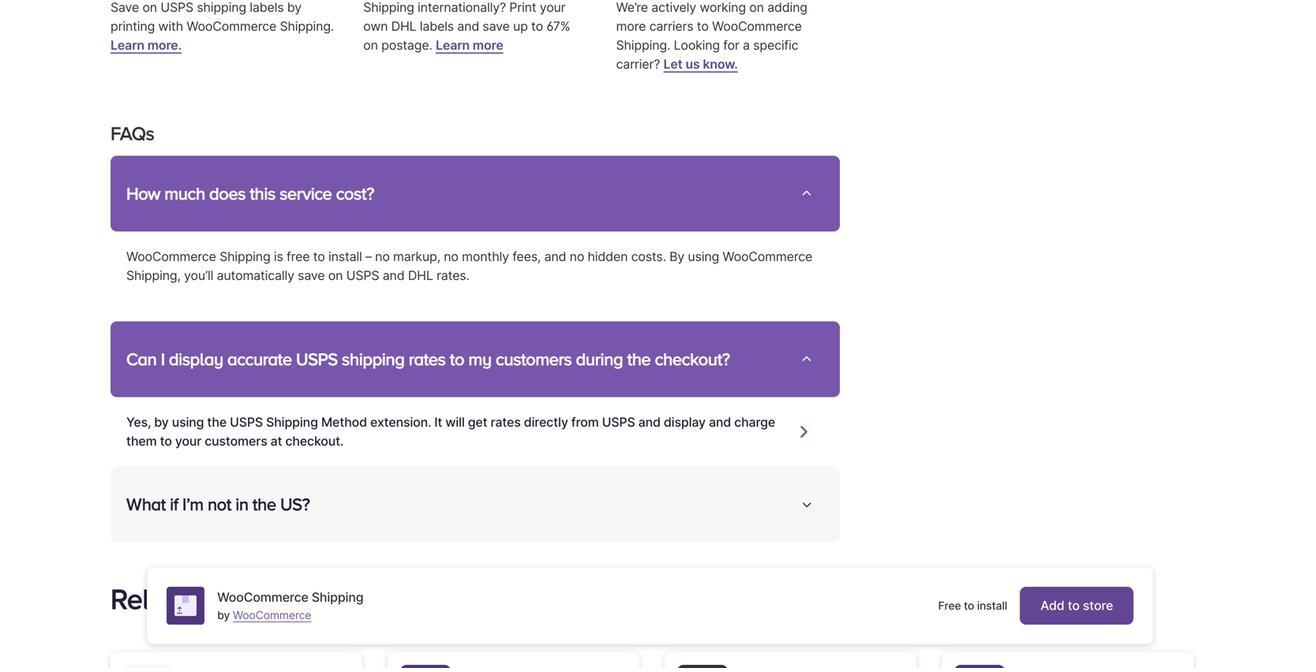 Task type: locate. For each thing, give the bounding box(es) containing it.
labels
[[250, 0, 284, 15], [420, 18, 454, 34]]

woocommerce inside save on usps shipping labels by printing with woocommerce shipping. learn more.
[[187, 18, 277, 34]]

0 vertical spatial your
[[540, 0, 566, 15]]

1 vertical spatial shipping
[[342, 350, 405, 369]]

from
[[572, 415, 599, 430]]

0 horizontal spatial shipping.
[[280, 18, 334, 34]]

0 horizontal spatial using
[[172, 415, 204, 430]]

customers right my
[[496, 350, 572, 369]]

1 horizontal spatial learn
[[436, 37, 470, 53]]

display right i
[[169, 350, 223, 369]]

and left charge
[[709, 415, 731, 430]]

1 horizontal spatial your
[[540, 0, 566, 15]]

how much does this service cost?
[[126, 184, 374, 203]]

labels inside save on usps shipping labels by printing with woocommerce shipping. learn more.
[[250, 0, 284, 15]]

rates
[[409, 350, 446, 369], [491, 415, 521, 430]]

0 vertical spatial shipping
[[197, 0, 246, 15]]

0 horizontal spatial no
[[375, 249, 390, 264]]

1 horizontal spatial labels
[[420, 18, 454, 34]]

0 vertical spatial dhl
[[391, 18, 417, 34]]

display down checkout?
[[664, 415, 706, 430]]

labels inside the shipping internationally? print your own dhl labels and save up to 67% on postage.
[[420, 18, 454, 34]]

0 horizontal spatial customers
[[205, 434, 267, 449]]

free
[[939, 600, 961, 613]]

you'll
[[184, 268, 213, 283]]

the right yes,
[[207, 415, 227, 430]]

usps right accurate at the left of page
[[296, 350, 338, 369]]

0 horizontal spatial labels
[[250, 0, 284, 15]]

internationally?
[[418, 0, 506, 15]]

more down we're
[[616, 18, 646, 34]]

1 vertical spatial your
[[175, 434, 202, 449]]

0 horizontal spatial the
[[207, 415, 227, 430]]

and up learn more
[[458, 18, 479, 34]]

no right –
[[375, 249, 390, 264]]

0 horizontal spatial install
[[329, 249, 362, 264]]

1 vertical spatial the
[[207, 415, 227, 430]]

0 horizontal spatial by
[[154, 415, 169, 430]]

shipping. for more
[[616, 37, 671, 53]]

save inside the shipping internationally? print your own dhl labels and save up to 67% on postage.
[[483, 18, 510, 34]]

your
[[540, 0, 566, 15], [175, 434, 202, 449]]

usps
[[161, 0, 194, 15], [346, 268, 379, 283], [296, 350, 338, 369], [230, 415, 263, 430], [602, 415, 635, 430]]

on inside woocommerce shipping is free to install – no markup, no monthly fees, and no hidden costs. by using woocommerce shipping, you'll automatically save on usps and dhl rates.
[[328, 268, 343, 283]]

to
[[532, 18, 543, 34], [697, 18, 709, 34], [313, 249, 325, 264], [450, 350, 464, 369], [160, 434, 172, 449], [1068, 599, 1080, 614], [964, 600, 975, 613]]

more
[[616, 18, 646, 34], [473, 37, 504, 53]]

1 vertical spatial by
[[154, 415, 169, 430]]

0 horizontal spatial rates
[[409, 350, 446, 369]]

dhl down markup,
[[408, 268, 433, 283]]

0 horizontal spatial learn
[[111, 37, 144, 53]]

much
[[164, 184, 205, 203]]

and right fees, at the top of page
[[545, 249, 567, 264]]

costs.
[[631, 249, 666, 264]]

using
[[688, 249, 720, 264], [172, 415, 204, 430]]

shipping. left own
[[280, 18, 334, 34]]

shipping. inside save on usps shipping labels by printing with woocommerce shipping. learn more.
[[280, 18, 334, 34]]

0 vertical spatial save
[[483, 18, 510, 34]]

add
[[1041, 599, 1065, 614]]

get
[[468, 415, 488, 430]]

markup,
[[393, 249, 441, 264]]

fees,
[[513, 249, 541, 264]]

checkout?
[[655, 350, 730, 369]]

1 horizontal spatial save
[[483, 18, 510, 34]]

more down the "internationally?" on the left top of page
[[473, 37, 504, 53]]

2 learn from the left
[[436, 37, 470, 53]]

save left up
[[483, 18, 510, 34]]

1 vertical spatial save
[[298, 268, 325, 283]]

0 vertical spatial install
[[329, 249, 362, 264]]

carrier?
[[616, 56, 660, 72]]

1 horizontal spatial display
[[664, 415, 706, 430]]

0 horizontal spatial display
[[169, 350, 223, 369]]

up
[[513, 18, 528, 34]]

customers left at
[[205, 434, 267, 449]]

1 horizontal spatial more
[[616, 18, 646, 34]]

to inside the shipping internationally? print your own dhl labels and save up to 67% on postage.
[[532, 18, 543, 34]]

your right them on the left bottom of page
[[175, 434, 202, 449]]

faqs
[[111, 123, 154, 144]]

specific
[[754, 37, 799, 53]]

automatically
[[217, 268, 294, 283]]

we're actively working on adding more carriers to woocommerce shipping. looking for a specific carrier?
[[616, 0, 808, 72]]

shipping inside woocommerce shipping by woocommerce
[[312, 590, 364, 606]]

0 vertical spatial labels
[[250, 0, 284, 15]]

0 horizontal spatial save
[[298, 268, 325, 283]]

1 horizontal spatial shipping
[[342, 350, 405, 369]]

shipping.
[[280, 18, 334, 34], [616, 37, 671, 53]]

1 horizontal spatial by
[[217, 609, 230, 623]]

0 vertical spatial customers
[[496, 350, 572, 369]]

by inside save on usps shipping labels by printing with woocommerce shipping. learn more.
[[287, 0, 302, 15]]

using right yes,
[[172, 415, 204, 430]]

shipping inside save on usps shipping labels by printing with woocommerce shipping. learn more.
[[197, 0, 246, 15]]

no
[[375, 249, 390, 264], [444, 249, 459, 264], [570, 249, 585, 264]]

the right during
[[627, 350, 651, 369]]

1 vertical spatial more
[[473, 37, 504, 53]]

2 horizontal spatial the
[[627, 350, 651, 369]]

1 vertical spatial rates
[[491, 415, 521, 430]]

more inside we're actively working on adding more carriers to woocommerce shipping. looking for a specific carrier?
[[616, 18, 646, 34]]

2 vertical spatial the
[[253, 495, 276, 514]]

1 vertical spatial labels
[[420, 18, 454, 34]]

woocommerce
[[187, 18, 277, 34], [712, 18, 802, 34], [126, 249, 216, 264], [723, 249, 813, 264], [217, 590, 309, 606], [233, 609, 312, 623]]

0 horizontal spatial shipping
[[197, 0, 246, 15]]

save
[[111, 0, 139, 15]]

no left hidden
[[570, 249, 585, 264]]

0 vertical spatial by
[[287, 0, 302, 15]]

woocommerce shipping is free to install – no markup, no monthly fees, and no hidden costs. by using woocommerce shipping, you'll automatically save on usps and dhl rates.
[[126, 249, 813, 283]]

angle right image
[[799, 424, 809, 440]]

usps down –
[[346, 268, 379, 283]]

usps up with
[[161, 0, 194, 15]]

rates right get
[[491, 415, 521, 430]]

0 vertical spatial rates
[[409, 350, 446, 369]]

1 vertical spatial customers
[[205, 434, 267, 449]]

1 horizontal spatial shipping.
[[616, 37, 671, 53]]

shipping. inside we're actively working on adding more carriers to woocommerce shipping. looking for a specific carrier?
[[616, 37, 671, 53]]

shipping. for by
[[280, 18, 334, 34]]

your inside the shipping internationally? print your own dhl labels and save up to 67% on postage.
[[540, 0, 566, 15]]

1 vertical spatial shipping.
[[616, 37, 671, 53]]

checkout.
[[285, 434, 344, 449]]

postage.
[[382, 37, 433, 53]]

shipping
[[197, 0, 246, 15], [342, 350, 405, 369]]

2 horizontal spatial by
[[287, 0, 302, 15]]

1 horizontal spatial install
[[977, 600, 1008, 613]]

using right by
[[688, 249, 720, 264]]

save
[[483, 18, 510, 34], [298, 268, 325, 283]]

0 vertical spatial more
[[616, 18, 646, 34]]

this
[[250, 184, 276, 203]]

on
[[143, 0, 157, 15], [750, 0, 764, 15], [363, 37, 378, 53], [328, 268, 343, 283]]

1 vertical spatial display
[[664, 415, 706, 430]]

if
[[170, 495, 178, 514]]

2 vertical spatial by
[[217, 609, 230, 623]]

by inside woocommerce shipping by woocommerce
[[217, 609, 230, 623]]

learn
[[111, 37, 144, 53], [436, 37, 470, 53]]

to inside we're actively working on adding more carriers to woocommerce shipping. looking for a specific carrier?
[[697, 18, 709, 34]]

directly
[[524, 415, 568, 430]]

your up 67%
[[540, 0, 566, 15]]

display
[[169, 350, 223, 369], [664, 415, 706, 430]]

shipping inside the shipping internationally? print your own dhl labels and save up to 67% on postage.
[[363, 0, 414, 15]]

free to install
[[939, 600, 1008, 613]]

2 horizontal spatial no
[[570, 249, 585, 264]]

and
[[458, 18, 479, 34], [545, 249, 567, 264], [383, 268, 405, 283], [639, 415, 661, 430], [709, 415, 731, 430]]

let us know.
[[664, 56, 738, 72]]

them
[[126, 434, 157, 449]]

store
[[1083, 599, 1114, 614]]

0 horizontal spatial your
[[175, 434, 202, 449]]

1 vertical spatial dhl
[[408, 268, 433, 283]]

using inside yes, by using the usps shipping method extension. it will get rates directly from usps and display and charge them to your customers at checkout.
[[172, 415, 204, 430]]

1 horizontal spatial using
[[688, 249, 720, 264]]

the right in
[[253, 495, 276, 514]]

accurate
[[227, 350, 292, 369]]

no up 'rates.' in the top of the page
[[444, 249, 459, 264]]

1 vertical spatial using
[[172, 415, 204, 430]]

0 vertical spatial shipping.
[[280, 18, 334, 34]]

install right free
[[977, 600, 1008, 613]]

learn down printing
[[111, 37, 144, 53]]

by inside yes, by using the usps shipping method extension. it will get rates directly from usps and display and charge them to your customers at checkout.
[[154, 415, 169, 430]]

in
[[236, 495, 249, 514]]

1 learn from the left
[[111, 37, 144, 53]]

and right from
[[639, 415, 661, 430]]

my
[[469, 350, 492, 369]]

shipping. up carrier?
[[616, 37, 671, 53]]

actively
[[652, 0, 697, 15]]

install left –
[[329, 249, 362, 264]]

learn down the "internationally?" on the left top of page
[[436, 37, 470, 53]]

install
[[329, 249, 362, 264], [977, 600, 1008, 613]]

rates left my
[[409, 350, 446, 369]]

learn inside save on usps shipping labels by printing with woocommerce shipping. learn more.
[[111, 37, 144, 53]]

yes, by using the usps shipping method extension. it will get rates directly from usps and display and charge them to your customers at checkout.
[[126, 415, 776, 449]]

usps inside woocommerce shipping is free to install – no markup, no monthly fees, and no hidden costs. by using woocommerce shipping, you'll automatically save on usps and dhl rates.
[[346, 268, 379, 283]]

us?
[[280, 495, 310, 514]]

1 horizontal spatial rates
[[491, 415, 521, 430]]

0 vertical spatial using
[[688, 249, 720, 264]]

dhl up postage.
[[391, 18, 417, 34]]

i
[[161, 350, 165, 369]]

by
[[287, 0, 302, 15], [154, 415, 169, 430], [217, 609, 230, 623]]

1 horizontal spatial no
[[444, 249, 459, 264]]

0 vertical spatial display
[[169, 350, 223, 369]]

yes,
[[126, 415, 151, 430]]

shipping
[[363, 0, 414, 15], [220, 249, 271, 264], [266, 415, 318, 430], [312, 590, 364, 606]]

save down free
[[298, 268, 325, 283]]



Task type: describe. For each thing, give the bounding box(es) containing it.
charge
[[735, 415, 776, 430]]

related products
[[111, 583, 317, 615]]

will
[[446, 415, 465, 430]]

add to store link
[[1020, 588, 1134, 626]]

shipping inside woocommerce shipping is free to install – no markup, no monthly fees, and no hidden costs. by using woocommerce shipping, you'll automatically save on usps and dhl rates.
[[220, 249, 271, 264]]

to inside woocommerce shipping is free to install – no markup, no monthly fees, and no hidden costs. by using woocommerce shipping, you'll automatically save on usps and dhl rates.
[[313, 249, 325, 264]]

1 horizontal spatial customers
[[496, 350, 572, 369]]

with
[[158, 18, 183, 34]]

is
[[274, 249, 283, 264]]

more.
[[147, 37, 182, 53]]

service
[[280, 184, 332, 203]]

a
[[743, 37, 750, 53]]

own
[[363, 18, 388, 34]]

does
[[209, 184, 246, 203]]

usps inside save on usps shipping labels by printing with woocommerce shipping. learn more.
[[161, 0, 194, 15]]

3 no from the left
[[570, 249, 585, 264]]

we're
[[616, 0, 648, 15]]

related
[[111, 583, 205, 615]]

0 horizontal spatial more
[[473, 37, 504, 53]]

learn more
[[436, 37, 504, 53]]

extension.
[[370, 415, 431, 430]]

working
[[700, 0, 746, 15]]

on inside we're actively working on adding more carriers to woocommerce shipping. looking for a specific carrier?
[[750, 0, 764, 15]]

to inside add to store link
[[1068, 599, 1080, 614]]

by
[[670, 249, 685, 264]]

woocommerce link
[[233, 609, 312, 623]]

free
[[287, 249, 310, 264]]

at
[[271, 434, 282, 449]]

on inside the shipping internationally? print your own dhl labels and save up to 67% on postage.
[[363, 37, 378, 53]]

on inside save on usps shipping labels by printing with woocommerce shipping. learn more.
[[143, 0, 157, 15]]

i'm
[[182, 495, 204, 514]]

shipping,
[[126, 268, 181, 283]]

1 horizontal spatial the
[[253, 495, 276, 514]]

products
[[212, 583, 317, 615]]

can i display accurate usps shipping rates to my customers during the checkout?
[[126, 350, 730, 369]]

how
[[126, 184, 160, 203]]

2 no from the left
[[444, 249, 459, 264]]

carriers
[[650, 18, 694, 34]]

not
[[208, 495, 231, 514]]

0 vertical spatial the
[[627, 350, 651, 369]]

it
[[435, 415, 442, 430]]

1 vertical spatial install
[[977, 600, 1008, 613]]

let us know. link
[[664, 56, 738, 72]]

rates.
[[437, 268, 470, 283]]

save inside woocommerce shipping is free to install – no markup, no monthly fees, and no hidden costs. by using woocommerce shipping, you'll automatically save on usps and dhl rates.
[[298, 268, 325, 283]]

yes, by using the usps shipping method extension. it will get rates directly from usps and display and charge them to your customers at checkout. link
[[126, 413, 799, 451]]

cost?
[[336, 184, 374, 203]]

usps down accurate at the left of page
[[230, 415, 263, 430]]

and down markup,
[[383, 268, 405, 283]]

and inside the shipping internationally? print your own dhl labels and save up to 67% on postage.
[[458, 18, 479, 34]]

save on usps shipping labels by printing with woocommerce shipping. learn more.
[[111, 0, 334, 53]]

to inside yes, by using the usps shipping method extension. it will get rates directly from usps and display and charge them to your customers at checkout.
[[160, 434, 172, 449]]

woocommerce shipping by woocommerce
[[217, 590, 364, 623]]

usps right from
[[602, 415, 635, 430]]

learn more. link
[[111, 37, 182, 53]]

can
[[126, 350, 157, 369]]

rates inside yes, by using the usps shipping method extension. it will get rates directly from usps and display and charge them to your customers at checkout.
[[491, 415, 521, 430]]

woocommerce inside we're actively working on adding more carriers to woocommerce shipping. looking for a specific carrier?
[[712, 18, 802, 34]]

printing
[[111, 18, 155, 34]]

67%
[[547, 18, 571, 34]]

using inside woocommerce shipping is free to install – no markup, no monthly fees, and no hidden costs. by using woocommerce shipping, you'll automatically save on usps and dhl rates.
[[688, 249, 720, 264]]

display inside yes, by using the usps shipping method extension. it will get rates directly from usps and display and charge them to your customers at checkout.
[[664, 415, 706, 430]]

install inside woocommerce shipping is free to install – no markup, no monthly fees, and no hidden costs. by using woocommerce shipping, you'll automatically save on usps and dhl rates.
[[329, 249, 362, 264]]

method
[[321, 415, 367, 430]]

adding
[[768, 0, 808, 15]]

what
[[126, 495, 166, 514]]

add to store
[[1041, 599, 1114, 614]]

learn more link
[[436, 37, 504, 53]]

shipping internationally? print your own dhl labels and save up to 67% on postage.
[[363, 0, 571, 53]]

the inside yes, by using the usps shipping method extension. it will get rates directly from usps and display and charge them to your customers at checkout.
[[207, 415, 227, 430]]

customers inside yes, by using the usps shipping method extension. it will get rates directly from usps and display and charge them to your customers at checkout.
[[205, 434, 267, 449]]

for
[[724, 37, 740, 53]]

dhl inside the shipping internationally? print your own dhl labels and save up to 67% on postage.
[[391, 18, 417, 34]]

dhl inside woocommerce shipping is free to install – no markup, no monthly fees, and no hidden costs. by using woocommerce shipping, you'll automatically save on usps and dhl rates.
[[408, 268, 433, 283]]

1 no from the left
[[375, 249, 390, 264]]

during
[[576, 350, 623, 369]]

–
[[366, 249, 372, 264]]

your inside yes, by using the usps shipping method extension. it will get rates directly from usps and display and charge them to your customers at checkout.
[[175, 434, 202, 449]]

hidden
[[588, 249, 628, 264]]

looking
[[674, 37, 720, 53]]

what if i'm not in the us?
[[126, 495, 310, 514]]

print
[[510, 0, 537, 15]]

monthly
[[462, 249, 509, 264]]

shipping inside yes, by using the usps shipping method extension. it will get rates directly from usps and display and charge them to your customers at checkout.
[[266, 415, 318, 430]]



Task type: vqa. For each thing, say whether or not it's contained in the screenshot.
right 30-
no



